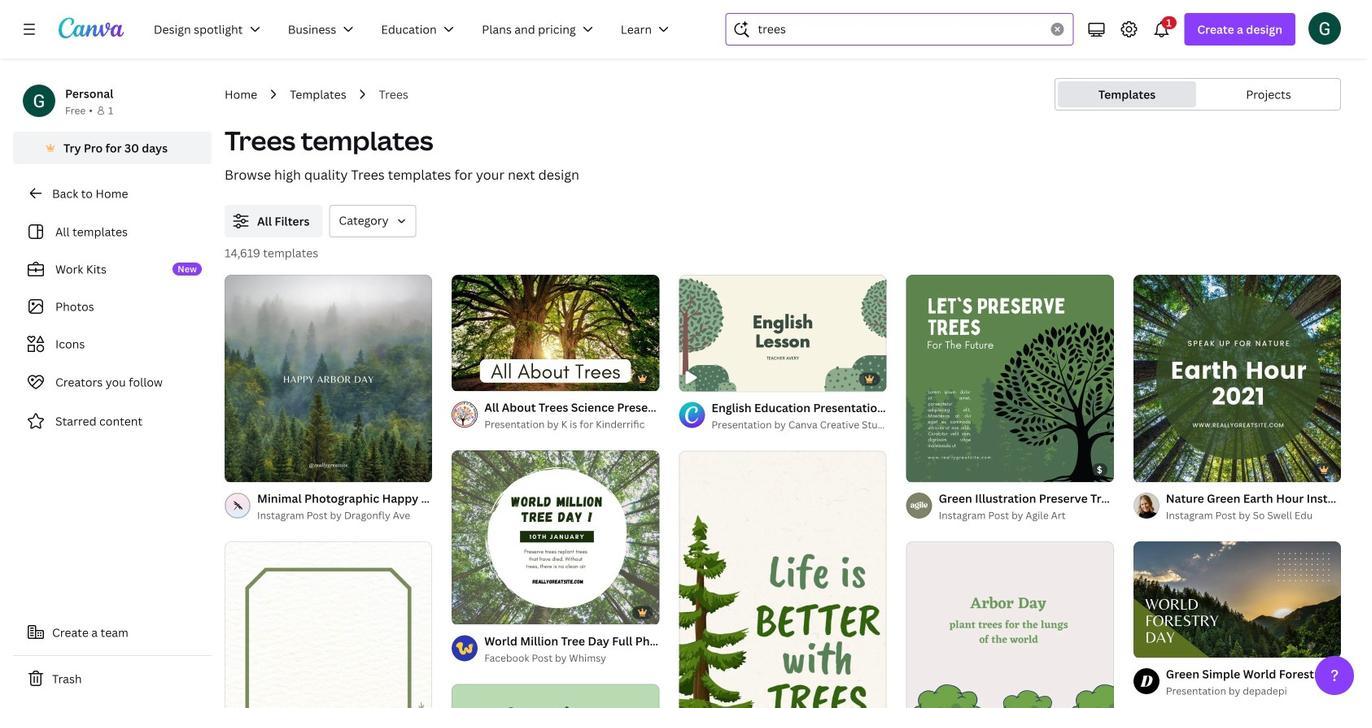 Task type: locate. For each thing, give the bounding box(es) containing it.
None search field
[[725, 13, 1074, 46]]

nature green earth hour instagram post image
[[1133, 275, 1341, 483]]

white green pine trees forest in winter phone wallpaper image
[[225, 542, 432, 709]]

Search search field
[[758, 14, 1041, 45]]

top level navigation element
[[143, 13, 686, 46]]

green pastel colorful modern minimalist one million trees day quotes instagram post image
[[452, 685, 660, 709]]

greg robinson image
[[1309, 12, 1341, 45]]

all about trees science presentation in colorful realistic style image
[[452, 275, 660, 392]]



Task type: vqa. For each thing, say whether or not it's contained in the screenshot.
Green Pastel Colorful Modern Minimalist One Million Trees Day Quotes Instagram Post image
yes



Task type: describe. For each thing, give the bounding box(es) containing it.
beige simple trees story image
[[679, 451, 887, 709]]

green simple world forestry day presentation image
[[1133, 542, 1341, 659]]

world million tree day full photo minimalist olive and white facebook post image
[[452, 451, 660, 625]]

minimal photographic happy arbor day instagram post image
[[225, 275, 432, 483]]

Projects button
[[1200, 81, 1338, 107]]

Templates button
[[1058, 81, 1196, 107]]

green arbor day poster image
[[906, 542, 1114, 709]]

green illustration preserve trees campaign instagram post image
[[906, 275, 1114, 483]]



